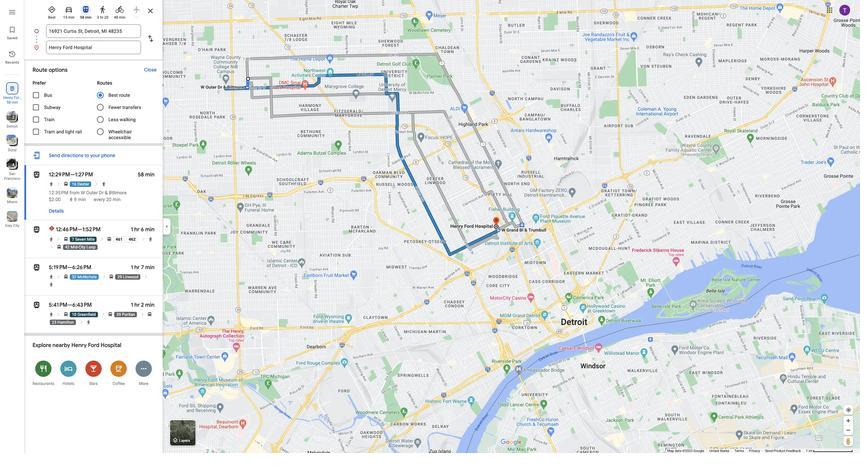 Task type: describe. For each thing, give the bounding box(es) containing it.
39
[[116, 313, 121, 317]]

, then image left 42
[[49, 245, 54, 250]]

details button
[[45, 205, 67, 217]]

12:29 pm
[[49, 172, 70, 178]]

to
[[85, 153, 89, 159]]

hr for 7
[[134, 265, 140, 271]]

29
[[117, 275, 122, 280]]

1 mi
[[807, 450, 813, 453]]

send product feedback
[[766, 450, 801, 453]]

phone
[[101, 153, 115, 159]]

cycling image
[[116, 5, 124, 14]]

fewer transfers
[[109, 105, 141, 110]]

10 greenfield
[[72, 313, 96, 317]]

1 for 1 hr 6 min
[[131, 227, 133, 233]]

route
[[119, 93, 130, 98]]

, then image down 5:19 pm
[[56, 275, 61, 280]]

5:41 pm — 6:43 pm
[[49, 302, 92, 309]]

3 hr 20 radio
[[96, 3, 110, 20]]

routes
[[97, 80, 112, 86]]

— for 12:29 pm
[[70, 172, 75, 178]]

biltmore
[[109, 190, 127, 196]]

bus image for 39 puritan
[[108, 312, 113, 317]]

1 for 1 mi
[[807, 450, 808, 453]]

directions
[[61, 153, 83, 159]]

options
[[49, 67, 68, 74]]

6:43 pm
[[72, 302, 92, 309]]

58 inside option
[[80, 15, 84, 20]]

prefer bus
[[33, 80, 52, 98]]

58 min inside option
[[80, 15, 92, 20]]

google maps element
[[0, 0, 861, 454]]

4
[[12, 163, 14, 168]]

1 for 1 hr 2 min
[[131, 302, 133, 309]]

2 places element for doral
[[7, 138, 14, 144]]

bus image left 461
[[107, 237, 112, 242]]

29 linwood
[[117, 275, 138, 280]]

58 min inside  list
[[7, 100, 18, 105]]

9 min
[[74, 197, 86, 202]]

puritan
[[122, 313, 135, 317]]

1 hr 6 min
[[131, 227, 155, 233]]

walk image down alert tooltip
[[49, 237, 54, 242]]

 inside  list
[[9, 85, 15, 92]]

states
[[720, 450, 730, 453]]

close button
[[141, 64, 160, 76]]

1 hr 2 min
[[131, 302, 155, 309]]

3
[[97, 15, 99, 20]]

6:26 pm
[[72, 265, 91, 271]]

, then image right mile
[[100, 237, 105, 242]]

12:35 pm from w outer dr & biltmore $2.00
[[49, 190, 127, 202]]

2 list item from the top
[[24, 41, 163, 54]]

, then image up 12:35 pm
[[56, 182, 61, 187]]

0 horizontal spatial 7
[[72, 237, 74, 242]]

2 for detroit
[[12, 115, 14, 120]]

20 inside option
[[104, 15, 108, 20]]

wheelchair
[[109, 129, 132, 135]]

map data ©2023 google
[[668, 450, 705, 453]]

outer
[[86, 190, 98, 196]]

saved
[[7, 36, 18, 40]]

details
[[49, 208, 64, 214]]

42 mid-city loop
[[65, 245, 96, 250]]

32
[[72, 275, 76, 280]]

less walking
[[109, 117, 136, 122]]

rail
[[76, 129, 82, 135]]

2 for doral
[[12, 139, 14, 144]]

16 dexter
[[72, 182, 89, 187]]

map
[[668, 450, 675, 453]]

more button
[[131, 357, 156, 390]]

hr for 6
[[134, 227, 140, 233]]

58 inside directions "main content"
[[138, 172, 144, 178]]

google
[[694, 450, 705, 453]]

12:29 pm — 1:27 pm
[[49, 172, 93, 178]]

henry ford hospital
[[3, 96, 21, 105]]

Best radio
[[45, 3, 59, 20]]

miami
[[7, 200, 17, 205]]

5:19 pm
[[49, 265, 67, 271]]

5:41 pm
[[49, 302, 67, 309]]

privacy button
[[750, 449, 761, 454]]

w
[[81, 190, 85, 196]]

bars button
[[81, 357, 106, 390]]

coffee button
[[106, 357, 131, 390]]

12:35 pm
[[49, 190, 68, 196]]

walk image up &
[[101, 182, 106, 187]]

send product feedback button
[[766, 449, 801, 454]]

show street view coverage image
[[844, 437, 854, 447]]

, then image left 29
[[102, 275, 107, 280]]

&
[[105, 190, 108, 196]]

462
[[129, 237, 136, 242]]

san francisco
[[4, 172, 20, 181]]

48 min radio
[[113, 3, 127, 20]]

dr
[[99, 190, 104, 196]]

henry inside directions "main content"
[[71, 343, 87, 349]]

bus image for 32 mcnichols
[[63, 275, 68, 280]]

12:46 pm
[[56, 227, 78, 233]]

, then image up 23 hamilton
[[56, 312, 61, 317]]

city inside directions "main content"
[[79, 245, 86, 250]]

58 min radio
[[79, 3, 93, 20]]

driving image
[[65, 5, 73, 14]]

list inside google maps element
[[24, 24, 163, 54]]

layers
[[179, 439, 190, 444]]

bus image for 1 hr 6 min
[[63, 237, 68, 242]]

 for 12:29 pm
[[33, 170, 41, 180]]

recents button
[[0, 47, 24, 66]]

transit image for 1 hr 7 min
[[33, 263, 41, 273]]

less
[[109, 117, 118, 122]]

terms
[[735, 450, 745, 453]]

close directions image
[[147, 7, 155, 15]]

1 hr 7 min
[[131, 265, 155, 271]]

restaurants button
[[31, 357, 56, 390]]

, then image down '12:46 pm'
[[56, 237, 61, 242]]

15
[[63, 15, 67, 20]]

hotels
[[63, 382, 74, 387]]

 for 5:19 pm
[[33, 263, 41, 273]]

tram and light rail
[[44, 129, 82, 135]]

ford inside henry ford hospital
[[14, 96, 21, 100]]

bus image for 23 hamilton
[[147, 312, 152, 317]]

daly city
[[5, 224, 19, 228]]

hr for 20
[[100, 15, 103, 20]]

, then image left 39 at the left of the page
[[101, 312, 106, 317]]

 left alert tooltip
[[33, 225, 41, 235]]

10
[[72, 313, 76, 317]]

bus image for 1 hr 2 min
[[63, 312, 68, 317]]

transit image for 1 hr 2 min
[[33, 301, 41, 310]]

hamilton
[[57, 320, 74, 325]]

best for best route
[[109, 93, 118, 98]]

bus
[[44, 93, 52, 98]]

send directions to your phone
[[49, 153, 115, 159]]

francisco
[[4, 177, 20, 181]]



Task type: locate. For each thing, give the bounding box(es) containing it.
12:46 pm — 1:52 pm
[[56, 227, 101, 233]]

city inside button
[[13, 224, 19, 228]]

20 inside directions "main content"
[[106, 197, 112, 202]]

bars
[[89, 382, 98, 387]]

, then image up outer
[[94, 182, 99, 187]]

 up henry ford hospital
[[9, 85, 15, 92]]

and
[[56, 129, 64, 135]]

0 horizontal spatial send
[[49, 153, 60, 159]]

explore nearby henry ford hospital
[[33, 343, 121, 349]]

2 places element up the detroit
[[7, 115, 14, 121]]

2 places element
[[7, 115, 14, 121], [7, 138, 14, 144]]

2 2 places element from the top
[[7, 138, 14, 144]]

bus image for 58 min
[[63, 182, 68, 187]]

walk image down the 1 hr 6 min
[[148, 237, 153, 242]]

transit image inside '58 min' option
[[82, 5, 90, 14]]

detroit
[[7, 124, 18, 129]]

Destination Henry Ford Hospital field
[[49, 43, 138, 52]]

©2023
[[683, 450, 693, 453]]

bus image left 29
[[109, 275, 114, 280]]


[[9, 85, 15, 92], [33, 170, 41, 180], [33, 225, 41, 235], [33, 263, 41, 273], [33, 301, 41, 310]]

23
[[52, 320, 56, 325]]

show your location image
[[846, 408, 852, 414]]

1 vertical spatial 2
[[12, 139, 14, 144]]

1 vertical spatial 58
[[7, 100, 11, 105]]

nearby
[[53, 343, 70, 349]]

1 vertical spatial hospital
[[101, 343, 121, 349]]

best travel modes image
[[48, 5, 56, 14]]

0 horizontal spatial ford
[[14, 96, 21, 100]]

—
[[70, 172, 75, 178], [78, 227, 82, 233], [67, 265, 72, 271], [67, 302, 72, 309]]

walking
[[120, 117, 136, 122]]

0 vertical spatial 58
[[80, 15, 84, 20]]

hr for 2
[[134, 302, 140, 309]]

united states
[[710, 450, 730, 453]]

48 min
[[114, 15, 125, 20]]

0 horizontal spatial 58
[[7, 100, 11, 105]]

transit image left alert tooltip
[[33, 225, 41, 235]]

 left 12:29 pm on the top left of the page
[[33, 170, 41, 180]]

every
[[94, 197, 105, 202]]

— for 5:19 pm
[[67, 265, 72, 271]]

bus image left 39 at the left of the page
[[108, 312, 113, 317]]

walk image up 23
[[49, 312, 54, 317]]

1 2 places element from the top
[[7, 115, 14, 121]]

1 vertical spatial none field
[[49, 41, 138, 54]]

menu image
[[8, 8, 16, 16]]

20 down &
[[106, 197, 112, 202]]

7 seven mile
[[72, 237, 95, 242]]

dexter
[[77, 182, 89, 187]]

best left 'route'
[[109, 93, 118, 98]]

hotels button
[[56, 357, 81, 390]]

1 none field from the top
[[49, 24, 138, 38]]

2 horizontal spatial 58
[[138, 172, 144, 178]]

coffee
[[113, 382, 125, 387]]

0 horizontal spatial city
[[13, 224, 19, 228]]

zoom out image
[[847, 428, 852, 433]]

route
[[33, 67, 47, 74]]

None field
[[49, 24, 138, 38], [49, 41, 138, 54]]

2 vertical spatial 2
[[141, 302, 144, 309]]

2 places element for detroit
[[7, 115, 14, 121]]

terms button
[[735, 449, 745, 454]]

restaurants
[[33, 382, 54, 387]]

0 vertical spatial city
[[13, 224, 19, 228]]

, then image down 10 greenfield
[[79, 320, 84, 325]]

collapse side panel image
[[163, 223, 171, 231]]

1 vertical spatial city
[[79, 245, 86, 250]]

send left directions
[[49, 153, 60, 159]]

hr up "linwood"
[[134, 265, 140, 271]]

walk image
[[101, 182, 106, 187], [49, 237, 54, 242], [148, 237, 153, 242], [49, 312, 54, 317]]

hospital inside directions "main content"
[[101, 343, 121, 349]]

bus image up 42
[[63, 237, 68, 242]]

henry right nearby
[[71, 343, 87, 349]]

23 hamilton
[[52, 320, 74, 325]]

4 places element
[[7, 162, 14, 168]]

walk image
[[49, 182, 54, 187], [49, 275, 54, 280], [49, 282, 54, 288], [86, 320, 91, 325]]

best for best
[[48, 15, 56, 20]]

None radio
[[130, 3, 144, 17]]

58 min inside directions "main content"
[[138, 172, 155, 178]]

transit image
[[82, 5, 90, 14], [33, 225, 41, 235], [33, 263, 41, 273], [33, 301, 41, 310]]

2 places element up doral
[[7, 138, 14, 144]]

461
[[116, 237, 123, 242]]

1 horizontal spatial best
[[109, 93, 118, 98]]

, then image down the 1 hr 6 min
[[141, 237, 146, 242]]

0 vertical spatial hospital
[[5, 100, 19, 105]]

more
[[139, 382, 148, 387]]

united
[[710, 450, 720, 453]]

city
[[13, 224, 19, 228], [79, 245, 86, 250]]

— up "10"
[[67, 302, 72, 309]]

2 horizontal spatial 58 min
[[138, 172, 155, 178]]

1 vertical spatial 58 min
[[7, 100, 18, 105]]

Starting point 16921 Curtis St, Detroit, MI 48235 field
[[49, 27, 138, 35]]

, then image
[[56, 182, 61, 187], [56, 237, 61, 242], [49, 245, 54, 250], [56, 275, 61, 280], [102, 275, 107, 280], [56, 312, 61, 317], [101, 312, 106, 317], [140, 312, 145, 317], [79, 320, 84, 325]]

1 horizontal spatial hospital
[[101, 343, 121, 349]]

min inside  list
[[12, 100, 18, 105]]

every 20 min
[[94, 197, 121, 202]]

 list
[[0, 0, 24, 454]]

google account: tyler black  
(blacklashes1000@gmail.com) image
[[840, 5, 851, 15]]

bus image
[[63, 182, 68, 187], [63, 237, 68, 242], [107, 237, 112, 242], [109, 275, 114, 280], [63, 312, 68, 317]]

send for send product feedback
[[766, 450, 773, 453]]

0 vertical spatial 2 places element
[[7, 115, 14, 121]]

send inside button
[[49, 153, 60, 159]]

list
[[24, 24, 163, 54]]

none field for 1st list item from the top of the list in google maps element
[[49, 24, 138, 38]]

— up seven
[[78, 227, 82, 233]]

, then image
[[94, 182, 99, 187], [100, 237, 105, 242], [141, 237, 146, 242], [143, 275, 148, 280]]

list item down starting point 16921 curtis st, detroit, mi 48235 field
[[24, 41, 163, 54]]

1 vertical spatial 2 places element
[[7, 138, 14, 144]]

best down best travel modes image on the top left of page
[[48, 15, 56, 20]]

reverse starting point and destination image
[[147, 35, 155, 43]]

0 horizontal spatial henry
[[3, 96, 13, 100]]

daly city button
[[0, 209, 24, 230]]

58 inside  list
[[7, 100, 11, 105]]

bus image down 1 hr 2 min
[[147, 312, 152, 317]]

from
[[70, 190, 80, 196]]

bus image up the hamilton
[[63, 312, 68, 317]]

1 for 1 hr 7 min
[[131, 265, 133, 271]]

none field starting point 16921 curtis st, detroit, mi 48235
[[49, 24, 138, 38]]

linwood
[[123, 275, 138, 280]]

1 vertical spatial 7
[[141, 265, 144, 271]]

footer containing map data ©2023 google
[[668, 449, 807, 454]]

transit image
[[33, 170, 41, 180]]

— up '16' on the left
[[70, 172, 75, 178]]

1 horizontal spatial henry
[[71, 343, 87, 349]]

flights image
[[133, 5, 141, 14]]

0 vertical spatial 2
[[12, 115, 14, 120]]

1 vertical spatial best
[[109, 93, 118, 98]]

daly
[[5, 224, 12, 228]]

$2.00
[[49, 197, 61, 202]]

your
[[90, 153, 100, 159]]

seven
[[75, 237, 86, 242]]

none field inside list item
[[49, 24, 138, 38]]

1 vertical spatial henry
[[71, 343, 87, 349]]

5:19 pm — 6:26 pm
[[49, 265, 91, 271]]

walking image
[[99, 5, 107, 14]]

send
[[49, 153, 60, 159], [766, 450, 773, 453]]

transit image right driving image
[[82, 5, 90, 14]]

best inside 'option'
[[48, 15, 56, 20]]

1:52 pm
[[82, 227, 101, 233]]

transfers
[[122, 105, 141, 110]]

— for 12:46 pm
[[78, 227, 82, 233]]

 left 5:19 pm
[[33, 263, 41, 273]]

explore
[[33, 343, 51, 349]]

1 horizontal spatial city
[[79, 245, 86, 250]]

henry inside henry ford hospital
[[3, 96, 13, 100]]

42
[[65, 245, 70, 250]]

7
[[72, 237, 74, 242], [141, 265, 144, 271]]

list item
[[24, 24, 163, 46], [24, 41, 163, 54]]

city right daly
[[13, 224, 19, 228]]

3 hr 20
[[97, 15, 108, 20]]

transit image left 5:19 pm
[[33, 263, 41, 273]]

transit image left '5:41 pm'
[[33, 301, 41, 310]]

send inside "button"
[[766, 450, 773, 453]]

min
[[68, 15, 75, 20], [85, 15, 92, 20], [119, 15, 125, 20], [12, 100, 18, 105], [145, 172, 155, 178], [78, 197, 86, 202], [113, 197, 121, 202], [145, 227, 155, 233], [145, 265, 155, 271], [145, 302, 155, 309]]

hr right 3
[[100, 15, 103, 20]]

send left product at the right bottom of the page
[[766, 450, 773, 453]]

none field for first list item from the bottom
[[49, 41, 138, 54]]

16
[[72, 182, 76, 187]]

accessible
[[109, 135, 131, 140]]

hr inside option
[[100, 15, 103, 20]]

directions main content
[[24, 0, 163, 454]]

1 horizontal spatial send
[[766, 450, 773, 453]]

send for send directions to your phone
[[49, 153, 60, 159]]

loop
[[87, 245, 96, 250]]

hospital inside henry ford hospital
[[5, 100, 19, 105]]

saved button
[[0, 23, 24, 42]]

fewer
[[109, 105, 121, 110]]

train
[[44, 117, 55, 122]]

bus image left the 32
[[63, 275, 68, 280]]

ford left prefer bus
[[14, 96, 21, 100]]

hospital up coffee 'button'
[[101, 343, 121, 349]]

hospital
[[5, 100, 19, 105], [101, 343, 121, 349]]

0 vertical spatial send
[[49, 153, 60, 159]]

hr left 6
[[134, 227, 140, 233]]

1 vertical spatial send
[[766, 450, 773, 453]]

list item down 3
[[24, 24, 163, 46]]

light
[[65, 129, 74, 135]]

1 up '462' on the bottom of page
[[131, 227, 133, 233]]

none field down starting point 16921 curtis st, detroit, mi 48235 field
[[49, 41, 138, 54]]

mcnichols
[[77, 275, 97, 280]]

transit image for 1 hr 6 min
[[33, 225, 41, 235]]

zoom in image
[[847, 419, 852, 424]]

1 list item from the top
[[24, 24, 163, 46]]

product
[[774, 450, 786, 453]]

2 vertical spatial 58
[[138, 172, 144, 178]]

prefer
[[33, 80, 46, 86]]

2 vertical spatial 58 min
[[138, 172, 155, 178]]

 left '5:41 pm'
[[33, 301, 41, 310]]

58
[[80, 15, 84, 20], [7, 100, 11, 105], [138, 172, 144, 178]]

0 vertical spatial best
[[48, 15, 56, 20]]

20 right 3
[[104, 15, 108, 20]]

32 mcnichols
[[72, 275, 97, 280]]

0 vertical spatial none field
[[49, 24, 138, 38]]

, then image down 1 hr 7 min
[[143, 275, 148, 280]]

greenfield
[[77, 313, 96, 317]]

2 none field from the top
[[49, 41, 138, 54]]

1 vertical spatial ford
[[88, 343, 99, 349]]

1 vertical spatial 20
[[106, 197, 112, 202]]

san
[[9, 172, 15, 176]]

bus image
[[57, 245, 62, 250], [63, 275, 68, 280], [108, 312, 113, 317], [147, 312, 152, 317]]

1 horizontal spatial 7
[[141, 265, 144, 271]]

city down "7 seven mile"
[[79, 245, 86, 250]]

ford up bars button
[[88, 343, 99, 349]]

48
[[114, 15, 118, 20]]

 for 5:41 pm
[[33, 301, 41, 310]]

, then image down 1 hr 2 min
[[140, 312, 145, 317]]

0 vertical spatial ford
[[14, 96, 21, 100]]

walking image
[[69, 197, 74, 202]]

1 up puritan
[[131, 302, 133, 309]]

none field destination henry ford hospital
[[49, 41, 138, 54]]

— for 5:41 pm
[[67, 302, 72, 309]]

1 up "linwood"
[[131, 265, 133, 271]]

0 horizontal spatial best
[[48, 15, 56, 20]]

mile
[[87, 237, 95, 242]]

footer inside google maps element
[[668, 449, 807, 454]]

henry up the detroit
[[3, 96, 13, 100]]

1 horizontal spatial ford
[[88, 343, 99, 349]]

alert tooltip
[[49, 226, 55, 231]]

0 vertical spatial 20
[[104, 15, 108, 20]]

0 vertical spatial 7
[[72, 237, 74, 242]]

1 horizontal spatial 58 min
[[80, 15, 92, 20]]

footer
[[668, 449, 807, 454]]

1 horizontal spatial 58
[[80, 15, 84, 20]]

0 horizontal spatial 58 min
[[7, 100, 18, 105]]

ford inside directions "main content"
[[88, 343, 99, 349]]

hospital up the detroit
[[5, 100, 19, 105]]

tram
[[44, 129, 55, 135]]

bus image for 42 mid-city loop
[[57, 245, 62, 250]]

9
[[74, 197, 77, 202]]

2 inside directions "main content"
[[141, 302, 144, 309]]

6
[[141, 227, 144, 233]]

none field down 3
[[49, 24, 138, 38]]

bus image left 42
[[57, 245, 62, 250]]

hr up puritan
[[134, 302, 140, 309]]

— up the 32
[[67, 265, 72, 271]]

1 left the mi
[[807, 450, 808, 453]]

best route
[[109, 93, 130, 98]]

0 vertical spatial henry
[[3, 96, 13, 100]]

subway
[[44, 105, 61, 110]]

best inside directions "main content"
[[109, 93, 118, 98]]

15 min radio
[[62, 3, 76, 20]]

doral
[[8, 148, 17, 153]]

0 vertical spatial 58 min
[[80, 15, 92, 20]]

hr
[[100, 15, 103, 20], [134, 227, 140, 233], [134, 265, 140, 271], [134, 302, 140, 309]]

0 horizontal spatial hospital
[[5, 100, 19, 105]]

bus image left '16' on the left
[[63, 182, 68, 187]]



Task type: vqa. For each thing, say whether or not it's contained in the screenshot.
the information for panera bread region
no



